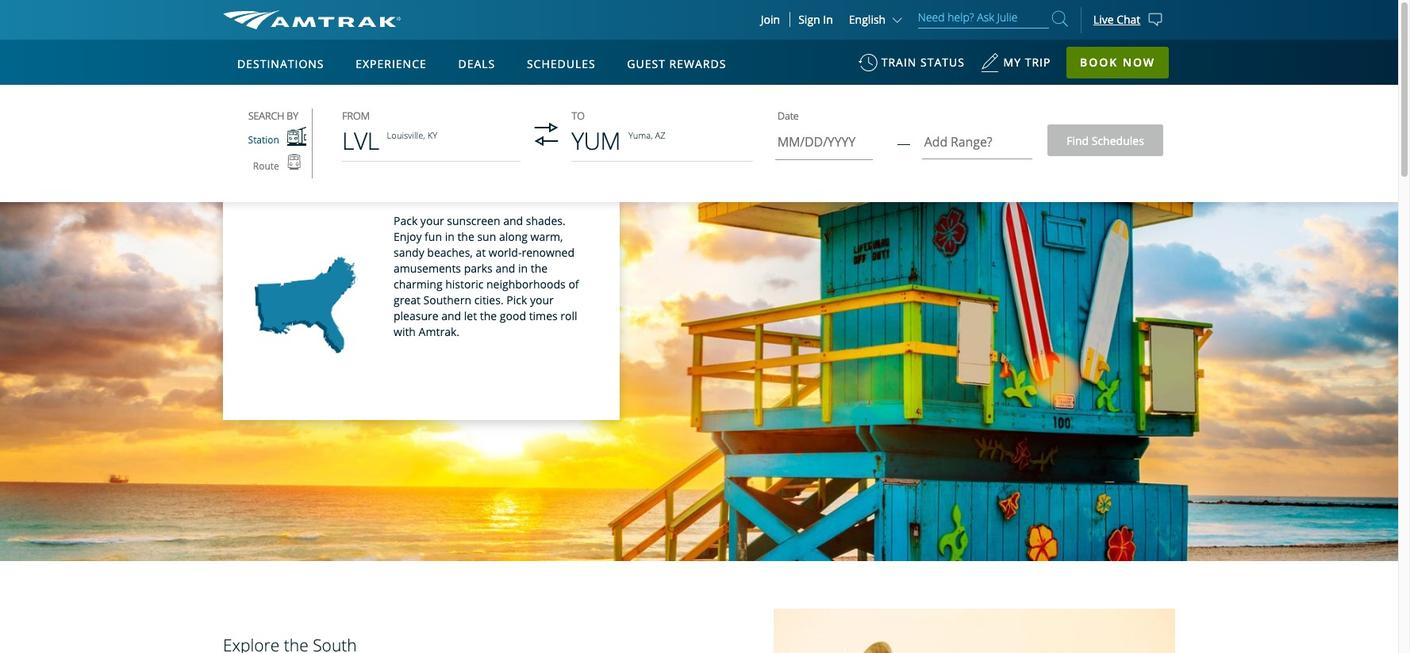 Task type: vqa. For each thing, say whether or not it's contained in the screenshot.
To field
no



Task type: describe. For each thing, give the bounding box(es) containing it.
route
[[253, 159, 279, 173]]

train status link
[[858, 48, 965, 87]]

south
[[255, 152, 328, 190]]

deals button
[[452, 42, 502, 87]]

sunscreen
[[447, 213, 500, 229]]

0 horizontal spatial your
[[421, 213, 444, 229]]

2 vertical spatial and
[[441, 309, 461, 324]]

south train routes
[[255, 152, 492, 190]]

great
[[394, 293, 421, 308]]

chat
[[1117, 12, 1141, 27]]

amtrak.
[[419, 325, 460, 340]]

pack
[[394, 213, 418, 229]]

banner containing live chat
[[0, 0, 1398, 366]]

search by
[[248, 109, 298, 123]]

1 horizontal spatial the
[[480, 309, 497, 324]]

status
[[921, 55, 965, 70]]

in
[[823, 12, 833, 27]]

add
[[924, 133, 948, 150]]

amtrak image
[[223, 10, 401, 29]]

english button
[[849, 12, 906, 27]]

my trip button
[[981, 48, 1051, 87]]

by
[[287, 109, 298, 123]]

1 vertical spatial the
[[531, 261, 548, 276]]

train status
[[881, 55, 965, 70]]

sign in
[[799, 12, 833, 27]]

station
[[248, 133, 279, 147]]

guest rewards button
[[621, 42, 733, 87]]

add range? button
[[922, 106, 1033, 159]]

date
[[778, 109, 799, 123]]

from
[[342, 109, 370, 123]]

guest rewards
[[627, 56, 726, 71]]

schedules link
[[521, 40, 602, 86]]

0 horizontal spatial the
[[457, 229, 474, 244]]

book
[[1080, 55, 1118, 70]]

range?
[[951, 133, 992, 150]]

lvl
[[342, 124, 379, 157]]

pleasure
[[394, 309, 439, 324]]

world-
[[489, 245, 522, 260]]

add range?
[[924, 133, 992, 150]]

experience
[[356, 56, 427, 71]]

warm,
[[531, 229, 563, 244]]

times
[[529, 309, 558, 324]]

yum
[[572, 124, 621, 157]]

guest
[[627, 56, 666, 71]]

join button
[[751, 12, 791, 27]]

with
[[394, 325, 416, 340]]

neighborhoods
[[486, 277, 566, 292]]

parks
[[464, 261, 493, 276]]

fun
[[425, 229, 442, 244]]

let
[[464, 309, 477, 324]]

sign in button
[[799, 12, 833, 27]]

trip
[[1025, 55, 1051, 70]]

schedules
[[527, 56, 596, 71]]

book now button
[[1067, 47, 1169, 79]]

destinations button
[[231, 42, 331, 87]]

from lvl louisville, ky
[[342, 109, 437, 157]]

live chat button
[[1081, 0, 1175, 40]]

amusements
[[394, 261, 461, 276]]



Task type: locate. For each thing, give the bounding box(es) containing it.
your up times
[[530, 293, 554, 308]]

regions map image
[[282, 133, 663, 355]]

Please enter your search item search field
[[918, 8, 1049, 29]]

deals
[[458, 56, 495, 71]]

and
[[503, 213, 523, 229], [496, 261, 515, 276], [441, 309, 461, 324]]

rewards
[[669, 56, 726, 71]]

0 vertical spatial in
[[445, 229, 455, 244]]

0 horizontal spatial in
[[445, 229, 455, 244]]

0 vertical spatial your
[[421, 213, 444, 229]]

search icon image
[[1052, 8, 1068, 29]]

charming
[[394, 277, 443, 292]]

your
[[421, 213, 444, 229], [530, 293, 554, 308]]

train
[[335, 152, 398, 190]]

banner
[[0, 0, 1398, 366]]

yuma,
[[628, 129, 653, 141]]

sun
[[477, 229, 496, 244]]

station_icon image
[[287, 127, 306, 146]]

historic
[[445, 277, 484, 292]]

join
[[761, 12, 780, 27]]

1 vertical spatial your
[[530, 293, 554, 308]]

my
[[1004, 55, 1021, 70]]

2 horizontal spatial the
[[531, 261, 548, 276]]

search
[[248, 109, 284, 123]]

louisville,
[[387, 129, 425, 141]]

shades.
[[526, 213, 566, 229]]

at
[[476, 245, 486, 260]]

and up along
[[503, 213, 523, 229]]

enjoy
[[394, 229, 422, 244]]

live
[[1094, 12, 1114, 27]]

application
[[282, 133, 663, 355]]

now
[[1123, 55, 1156, 70]]

pick
[[507, 293, 527, 308]]

ky
[[428, 129, 437, 141]]

good
[[500, 309, 526, 324]]

train
[[881, 55, 917, 70]]

2 vertical spatial the
[[480, 309, 497, 324]]

route button
[[245, 154, 301, 179]]

station button
[[240, 127, 306, 154]]

the
[[457, 229, 474, 244], [531, 261, 548, 276], [480, 309, 497, 324]]

to
[[572, 109, 585, 123]]

renowned
[[522, 245, 575, 260]]

in up beaches, at top
[[445, 229, 455, 244]]

my trip
[[1004, 55, 1051, 70]]

pack your sunscreen and shades. enjoy fun in the sun along warm, sandy beaches, at world-renowned amusements parks and in the charming historic neighborhoods of great southern cities. pick your pleasure and let the good times roll with amtrak.
[[394, 213, 579, 340]]

routes
[[405, 152, 492, 190]]

experience button
[[349, 42, 433, 87]]

destinations
[[237, 56, 324, 71]]

the down sunscreen
[[457, 229, 474, 244]]

to yum yuma, az
[[572, 109, 666, 157]]

0 vertical spatial the
[[457, 229, 474, 244]]

english
[[849, 12, 886, 27]]

az
[[655, 129, 666, 141]]

beaches,
[[427, 245, 473, 260]]

in up neighborhoods at the left top of page
[[518, 261, 528, 276]]

cities.
[[474, 293, 504, 308]]

and down world- at the left of the page
[[496, 261, 515, 276]]

and down southern
[[441, 309, 461, 324]]

along
[[499, 229, 528, 244]]

sign
[[799, 12, 820, 27]]

roll
[[561, 309, 577, 324]]

1 vertical spatial and
[[496, 261, 515, 276]]

0 vertical spatial and
[[503, 213, 523, 229]]

the down the cities.
[[480, 309, 497, 324]]

1 vertical spatial in
[[518, 261, 528, 276]]

sandy
[[394, 245, 424, 260]]

route_icon image
[[287, 154, 301, 171]]

in
[[445, 229, 455, 244], [518, 261, 528, 276]]

Type a date, or use enter to open, escape to close the calendar, page down for next month and page up for previous month field
[[776, 128, 873, 160]]

your up 'fun'
[[421, 213, 444, 229]]

1 horizontal spatial your
[[530, 293, 554, 308]]

1 horizontal spatial in
[[518, 261, 528, 276]]

book now
[[1080, 55, 1156, 70]]

live chat
[[1094, 12, 1141, 27]]

southern
[[423, 293, 471, 308]]

the down renowned
[[531, 261, 548, 276]]

application inside 'banner'
[[282, 133, 663, 355]]

of
[[569, 277, 579, 292]]



